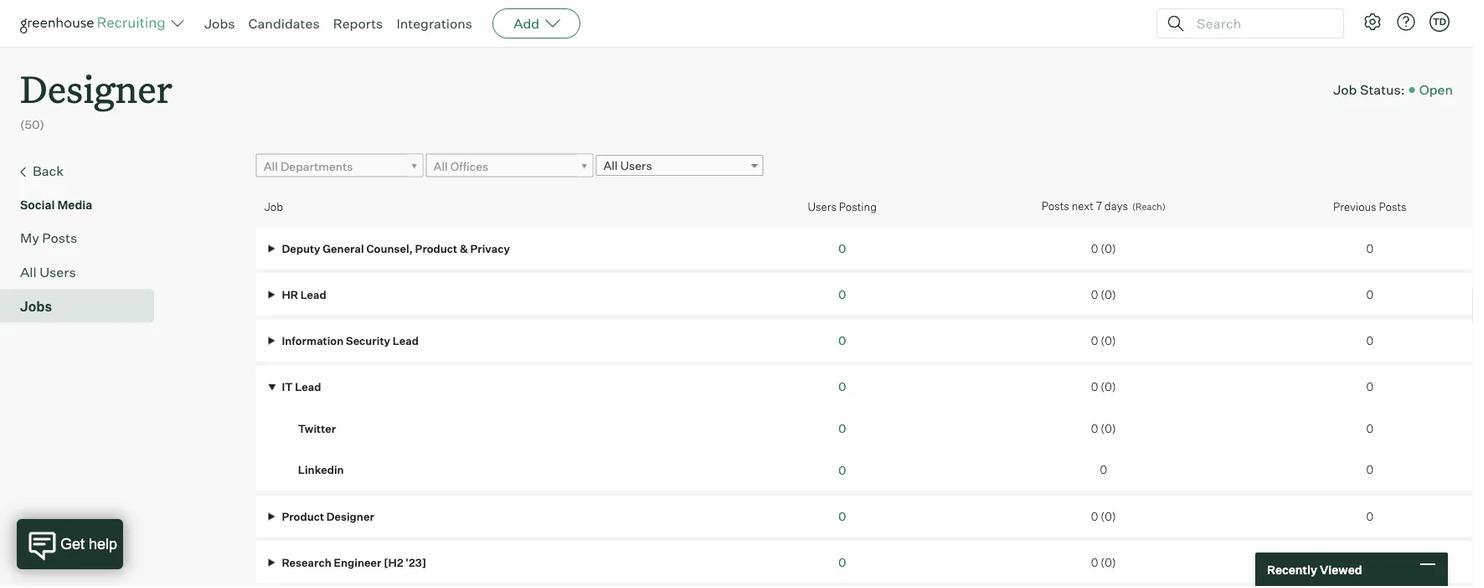 Task type: locate. For each thing, give the bounding box(es) containing it.
1 horizontal spatial all users
[[604, 159, 652, 173]]

departments
[[281, 159, 353, 174]]

candidates link
[[248, 15, 320, 32]]

users
[[621, 159, 652, 173], [808, 200, 837, 213], [40, 264, 76, 280]]

1 horizontal spatial 0 0 0
[[1367, 380, 1374, 477]]

product
[[415, 242, 458, 255], [282, 510, 324, 523]]

0 horizontal spatial product
[[282, 510, 324, 523]]

1 horizontal spatial product
[[415, 242, 458, 255]]

job for job status:
[[1334, 81, 1358, 98]]

my posts
[[20, 229, 77, 246]]

0 link
[[839, 241, 847, 256], [839, 287, 847, 302], [839, 333, 847, 348], [839, 379, 847, 394], [839, 421, 847, 436], [839, 463, 847, 478], [839, 509, 847, 524], [839, 555, 847, 570]]

1 0 (0) from the top
[[1092, 242, 1117, 255]]

0 vertical spatial all users link
[[596, 155, 764, 176]]

all departments link
[[256, 154, 424, 178]]

general
[[323, 242, 364, 255]]

open
[[1420, 81, 1454, 98]]

0 horizontal spatial jobs
[[20, 298, 52, 315]]

0
[[839, 241, 847, 256], [1092, 242, 1099, 255], [1367, 242, 1374, 255], [839, 287, 847, 302], [1092, 288, 1099, 301], [1367, 288, 1374, 301], [839, 333, 847, 348], [1092, 334, 1099, 347], [1367, 334, 1374, 347], [839, 379, 847, 394], [1092, 380, 1099, 394], [1367, 380, 1374, 394], [839, 421, 847, 436], [1092, 422, 1099, 435], [1367, 422, 1374, 435], [839, 463, 847, 478], [1101, 463, 1108, 477], [1367, 463, 1374, 477], [839, 509, 847, 524], [1092, 510, 1099, 523], [1367, 510, 1374, 523], [839, 555, 847, 570], [1092, 556, 1099, 569], [1367, 556, 1374, 569]]

0 horizontal spatial posts
[[42, 229, 77, 246]]

3 0 (0) from the top
[[1092, 334, 1117, 347]]

6 0 (0) from the top
[[1092, 510, 1117, 523]]

0 (0) for product designer
[[1092, 510, 1117, 523]]

7 0 (0) from the top
[[1092, 556, 1117, 569]]

1 horizontal spatial users
[[621, 159, 652, 173]]

(0)
[[1101, 242, 1117, 255], [1101, 288, 1117, 301], [1101, 334, 1117, 347], [1101, 380, 1117, 394], [1101, 422, 1117, 435], [1101, 510, 1117, 523], [1101, 556, 1117, 569]]

hr
[[282, 288, 298, 301]]

0 vertical spatial lead
[[301, 288, 327, 301]]

3 (0) from the top
[[1101, 334, 1117, 347]]

deputy general counsel, product & privacy
[[280, 242, 510, 255]]

lead right 'security'
[[393, 334, 419, 347]]

jobs link down my posts link at the left top
[[20, 296, 147, 316]]

1 vertical spatial product
[[282, 510, 324, 523]]

all offices
[[434, 159, 489, 174]]

4 0 (0) from the top
[[1092, 380, 1117, 394]]

posts right my
[[42, 229, 77, 246]]

1 vertical spatial designer
[[327, 510, 374, 523]]

counsel,
[[367, 242, 413, 255]]

days
[[1105, 200, 1129, 213]]

2 0 (0) from the top
[[1092, 288, 1117, 301]]

[h2
[[384, 556, 404, 569]]

designer up research engineer [h2 '23]
[[327, 510, 374, 523]]

1 horizontal spatial designer
[[327, 510, 374, 523]]

0 0 0
[[839, 379, 847, 478], [1367, 380, 1374, 477]]

lead
[[301, 288, 327, 301], [393, 334, 419, 347], [295, 380, 321, 394]]

8 0 link from the top
[[839, 555, 847, 570]]

td
[[1434, 16, 1447, 27]]

1 (0) from the top
[[1101, 242, 1117, 255]]

twitter
[[298, 422, 336, 435]]

0 (0)
[[1092, 242, 1117, 255], [1092, 288, 1117, 301], [1092, 334, 1117, 347], [1092, 380, 1117, 394], [1092, 422, 1117, 435], [1092, 510, 1117, 523], [1092, 556, 1117, 569]]

previous
[[1334, 200, 1377, 213]]

all users
[[604, 159, 652, 173], [20, 264, 76, 280]]

1 horizontal spatial jobs
[[204, 15, 235, 32]]

jobs left candidates link at the left top of the page
[[204, 15, 235, 32]]

jobs link left candidates link at the left top of the page
[[204, 15, 235, 32]]

hr lead
[[280, 288, 327, 301]]

0 horizontal spatial designer
[[20, 64, 173, 113]]

product up research
[[282, 510, 324, 523]]

0 vertical spatial designer
[[20, 64, 173, 113]]

job
[[1334, 81, 1358, 98], [264, 200, 283, 213]]

lead for hr lead
[[301, 288, 327, 301]]

product left &
[[415, 242, 458, 255]]

1 horizontal spatial job
[[1334, 81, 1358, 98]]

4 (0) from the top
[[1101, 380, 1117, 394]]

engineer
[[334, 556, 382, 569]]

all users link
[[596, 155, 764, 176], [20, 262, 147, 282]]

posts left the "next"
[[1042, 200, 1070, 213]]

posts right the previous
[[1380, 200, 1407, 213]]

my
[[20, 229, 39, 246]]

1 vertical spatial users
[[808, 200, 837, 213]]

integrations
[[397, 15, 473, 32]]

designer down greenhouse recruiting image at left
[[20, 64, 173, 113]]

0 vertical spatial job
[[1334, 81, 1358, 98]]

reports
[[333, 15, 383, 32]]

social
[[20, 197, 55, 212]]

0 vertical spatial all users
[[604, 159, 652, 173]]

posts for my posts
[[42, 229, 77, 246]]

information security lead
[[280, 334, 419, 347]]

0 horizontal spatial job
[[264, 200, 283, 213]]

lead right it
[[295, 380, 321, 394]]

all for all departments link at the top
[[264, 159, 278, 174]]

5 0 link from the top
[[839, 421, 847, 436]]

all
[[604, 159, 618, 173], [264, 159, 278, 174], [434, 159, 448, 174], [20, 264, 37, 280]]

5 0 (0) from the top
[[1092, 422, 1117, 435]]

privacy
[[470, 242, 510, 255]]

posts
[[1042, 200, 1070, 213], [1380, 200, 1407, 213], [42, 229, 77, 246]]

0 (0) for deputy general counsel, product & privacy
[[1092, 242, 1117, 255]]

(0) for research engineer [h2 '23]
[[1101, 556, 1117, 569]]

0 vertical spatial product
[[415, 242, 458, 255]]

6 (0) from the top
[[1101, 510, 1117, 523]]

7 0 link from the top
[[839, 509, 847, 524]]

designer
[[20, 64, 173, 113], [327, 510, 374, 523]]

1 vertical spatial all users
[[20, 264, 76, 280]]

jobs down my
[[20, 298, 52, 315]]

0 horizontal spatial users
[[40, 264, 76, 280]]

lead for it lead
[[295, 380, 321, 394]]

deputy
[[282, 242, 320, 255]]

information
[[282, 334, 344, 347]]

job up deputy
[[264, 200, 283, 213]]

1 horizontal spatial posts
[[1042, 200, 1070, 213]]

2 horizontal spatial posts
[[1380, 200, 1407, 213]]

1 vertical spatial all users link
[[20, 262, 147, 282]]

0 horizontal spatial jobs link
[[20, 296, 147, 316]]

reports link
[[333, 15, 383, 32]]

0 vertical spatial jobs link
[[204, 15, 235, 32]]

(reach)
[[1133, 201, 1166, 213]]

7 (0) from the top
[[1101, 556, 1117, 569]]

jobs
[[204, 15, 235, 32], [20, 298, 52, 315]]

previous posts
[[1334, 200, 1407, 213]]

add
[[514, 15, 540, 32]]

jobs link
[[204, 15, 235, 32], [20, 296, 147, 316]]

'23]
[[406, 556, 427, 569]]

it
[[282, 380, 293, 394]]

0 horizontal spatial all users
[[20, 264, 76, 280]]

lead right hr on the left of page
[[301, 288, 327, 301]]

4 0 link from the top
[[839, 379, 847, 394]]

2 vertical spatial lead
[[295, 380, 321, 394]]

offices
[[451, 159, 489, 174]]

job left status: at the top right of page
[[1334, 81, 1358, 98]]

2 (0) from the top
[[1101, 288, 1117, 301]]

1 vertical spatial job
[[264, 200, 283, 213]]

2 0 link from the top
[[839, 287, 847, 302]]

greenhouse recruiting image
[[20, 13, 171, 34]]

2 vertical spatial users
[[40, 264, 76, 280]]



Task type: describe. For each thing, give the bounding box(es) containing it.
(0) for product designer
[[1101, 510, 1117, 523]]

integrations link
[[397, 15, 473, 32]]

&
[[460, 242, 468, 255]]

research
[[282, 556, 332, 569]]

1 vertical spatial lead
[[393, 334, 419, 347]]

it lead
[[280, 380, 321, 394]]

my posts link
[[20, 228, 147, 248]]

back link
[[20, 161, 147, 182]]

users posting
[[808, 200, 877, 213]]

7
[[1097, 200, 1103, 213]]

social media
[[20, 197, 92, 212]]

5 (0) from the top
[[1101, 422, 1117, 435]]

1 horizontal spatial all users link
[[596, 155, 764, 176]]

1 horizontal spatial jobs link
[[204, 15, 235, 32]]

designer (50)
[[20, 64, 173, 132]]

recently viewed
[[1268, 562, 1363, 577]]

posts next 7 days (reach)
[[1042, 200, 1166, 213]]

all for all users link to the left
[[20, 264, 37, 280]]

recently
[[1268, 562, 1318, 577]]

1 vertical spatial jobs link
[[20, 296, 147, 316]]

0 (0) for hr lead
[[1092, 288, 1117, 301]]

1 vertical spatial jobs
[[20, 298, 52, 315]]

configure image
[[1363, 12, 1383, 32]]

posting
[[839, 200, 877, 213]]

Search text field
[[1193, 11, 1329, 36]]

0 (0) for research engineer [h2 '23]
[[1092, 556, 1117, 569]]

next
[[1072, 200, 1094, 213]]

all users for the right all users link
[[604, 159, 652, 173]]

0 horizontal spatial all users link
[[20, 262, 147, 282]]

all for the right all users link
[[604, 159, 618, 173]]

(0) for information security lead
[[1101, 334, 1117, 347]]

0 (0) for information security lead
[[1092, 334, 1117, 347]]

viewed
[[1321, 562, 1363, 577]]

linkedin
[[298, 463, 344, 477]]

product designer
[[280, 510, 374, 523]]

designer link
[[20, 47, 173, 117]]

all for all offices link
[[434, 159, 448, 174]]

job for job
[[264, 200, 283, 213]]

status:
[[1361, 81, 1406, 98]]

research engineer [h2 '23]
[[280, 556, 427, 569]]

1 0 link from the top
[[839, 241, 847, 256]]

posts for previous posts
[[1380, 200, 1407, 213]]

0 vertical spatial jobs
[[204, 15, 235, 32]]

candidates
[[248, 15, 320, 32]]

td button
[[1430, 12, 1450, 32]]

td button
[[1427, 8, 1454, 35]]

(50)
[[20, 117, 44, 132]]

back
[[33, 162, 64, 179]]

3 0 link from the top
[[839, 333, 847, 348]]

(0) for deputy general counsel, product & privacy
[[1101, 242, 1117, 255]]

add button
[[493, 8, 581, 39]]

media
[[57, 197, 92, 212]]

all offices link
[[426, 154, 594, 178]]

all users for all users link to the left
[[20, 264, 76, 280]]

job status:
[[1334, 81, 1406, 98]]

2 horizontal spatial users
[[808, 200, 837, 213]]

0 horizontal spatial 0 0 0
[[839, 379, 847, 478]]

all departments
[[264, 159, 353, 174]]

security
[[346, 334, 390, 347]]

0 vertical spatial users
[[621, 159, 652, 173]]

6 0 link from the top
[[839, 463, 847, 478]]

(0) for hr lead
[[1101, 288, 1117, 301]]



Task type: vqa. For each thing, say whether or not it's contained in the screenshot.
sign- to the left
no



